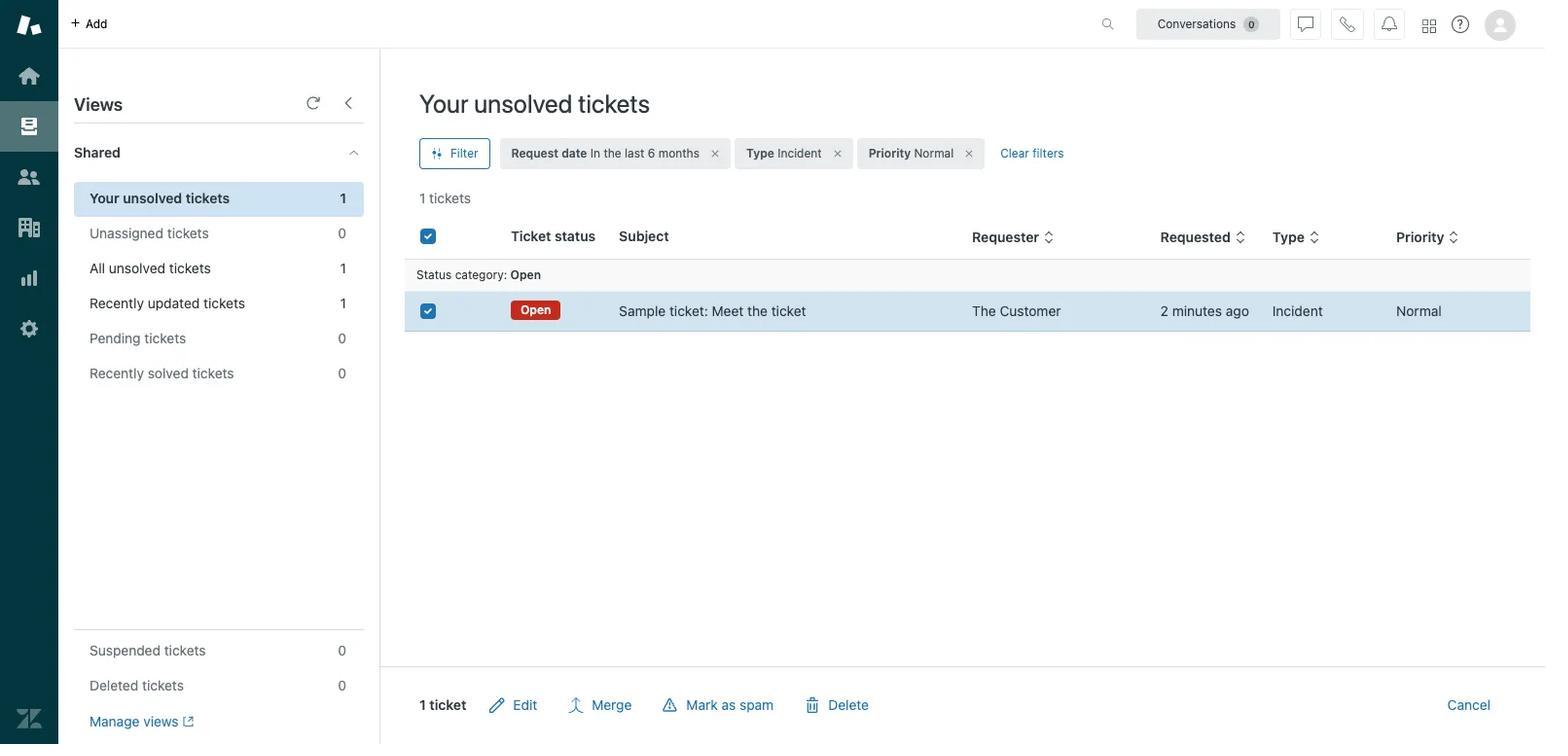 Task type: locate. For each thing, give the bounding box(es) containing it.
1 vertical spatial type
[[1273, 229, 1305, 245]]

1 horizontal spatial the
[[747, 303, 768, 319]]

main element
[[0, 0, 58, 744]]

views
[[143, 713, 179, 730]]

admin image
[[17, 316, 42, 342]]

1 horizontal spatial your
[[419, 89, 469, 118]]

minutes
[[1172, 303, 1222, 319]]

pending
[[90, 330, 141, 346]]

your up filter button
[[419, 89, 469, 118]]

0 vertical spatial type
[[746, 146, 774, 161]]

1 horizontal spatial priority
[[1396, 229, 1445, 245]]

requested button
[[1161, 229, 1246, 246]]

1 remove image from the left
[[709, 148, 721, 160]]

normal left remove icon
[[914, 146, 954, 161]]

0 vertical spatial normal
[[914, 146, 954, 161]]

normal
[[914, 146, 954, 161], [1396, 303, 1442, 319]]

ticket left edit button
[[429, 697, 466, 713]]

type incident
[[746, 146, 822, 161]]

0 horizontal spatial the
[[604, 146, 622, 161]]

all unsolved tickets
[[90, 260, 211, 276]]

remove image right months on the left of page
[[709, 148, 721, 160]]

the for last
[[604, 146, 622, 161]]

ticket right meet
[[771, 303, 806, 319]]

0 vertical spatial priority
[[869, 146, 911, 161]]

views
[[74, 94, 123, 115]]

type right requested button
[[1273, 229, 1305, 245]]

1 inside region
[[419, 697, 426, 713]]

unsolved up unassigned tickets
[[123, 190, 182, 206]]

priority
[[869, 146, 911, 161], [1396, 229, 1445, 245]]

1 for recently updated tickets
[[340, 295, 346, 311]]

0 horizontal spatial type
[[746, 146, 774, 161]]

0 vertical spatial your
[[419, 89, 469, 118]]

1 tickets
[[419, 190, 471, 206]]

mark
[[686, 697, 718, 713]]

1 vertical spatial your unsolved tickets
[[90, 190, 230, 206]]

open down ticket
[[511, 268, 541, 282]]

mark as spam button
[[648, 686, 789, 725]]

normal inside row
[[1396, 303, 1442, 319]]

updated
[[148, 295, 200, 311]]

1 vertical spatial incident
[[1273, 303, 1323, 319]]

type right months on the left of page
[[746, 146, 774, 161]]

4 0 from the top
[[338, 642, 346, 659]]

5 0 from the top
[[338, 677, 346, 694]]

1 horizontal spatial normal
[[1396, 303, 1442, 319]]

recently up pending
[[90, 295, 144, 311]]

row
[[405, 291, 1531, 331]]

0 horizontal spatial normal
[[914, 146, 954, 161]]

conversations
[[1158, 16, 1236, 31]]

3 0 from the top
[[338, 365, 346, 381]]

0 horizontal spatial priority
[[869, 146, 911, 161]]

0 horizontal spatial your unsolved tickets
[[90, 190, 230, 206]]

unsolved up 'request'
[[474, 89, 573, 118]]

pending tickets
[[90, 330, 186, 346]]

type inside button
[[1273, 229, 1305, 245]]

1 horizontal spatial incident
[[1273, 303, 1323, 319]]

normal down priority "button"
[[1396, 303, 1442, 319]]

remove image
[[709, 148, 721, 160], [832, 148, 843, 160]]

1 vertical spatial open
[[521, 303, 551, 318]]

now showing 1 tickets region
[[380, 208, 1545, 744]]

1 vertical spatial recently
[[90, 365, 144, 381]]

views image
[[17, 114, 42, 139]]

0 vertical spatial ticket
[[771, 303, 806, 319]]

unassigned
[[90, 225, 163, 241]]

the
[[604, 146, 622, 161], [747, 303, 768, 319]]

tickets right updated
[[203, 295, 245, 311]]

recently updated tickets
[[90, 295, 245, 311]]

2
[[1161, 303, 1169, 319]]

requester button
[[972, 229, 1055, 246]]

sample ticket: meet the ticket
[[619, 303, 806, 319]]

recently solved tickets
[[90, 365, 234, 381]]

priority button
[[1396, 229, 1460, 246]]

0 horizontal spatial your
[[90, 190, 119, 206]]

your unsolved tickets up 'request'
[[419, 89, 650, 118]]

deleted tickets
[[90, 677, 184, 694]]

recently
[[90, 295, 144, 311], [90, 365, 144, 381]]

your unsolved tickets
[[419, 89, 650, 118], [90, 190, 230, 206]]

open down the "status category: open"
[[521, 303, 551, 318]]

meet
[[712, 303, 744, 319]]

tickets up views
[[142, 677, 184, 694]]

the customer
[[972, 303, 1061, 319]]

the
[[972, 303, 996, 319]]

unsolved
[[474, 89, 573, 118], [123, 190, 182, 206], [109, 260, 165, 276]]

your unsolved tickets up unassigned tickets
[[90, 190, 230, 206]]

clear filters
[[1001, 146, 1064, 161]]

the inside row
[[747, 303, 768, 319]]

your up unassigned
[[90, 190, 119, 206]]

1 0 from the top
[[338, 225, 346, 241]]

1 horizontal spatial your unsolved tickets
[[419, 89, 650, 118]]

date
[[562, 146, 587, 161]]

shared button
[[58, 124, 328, 182]]

ticket
[[771, 303, 806, 319], [429, 697, 466, 713]]

0 horizontal spatial incident
[[778, 146, 822, 161]]

request
[[511, 146, 559, 161]]

row containing sample ticket: meet the ticket
[[405, 291, 1531, 331]]

last
[[625, 146, 645, 161]]

deleted
[[90, 677, 138, 694]]

refresh views pane image
[[306, 95, 321, 111]]

1
[[340, 190, 346, 206], [419, 190, 426, 206], [340, 260, 346, 276], [340, 295, 346, 311], [419, 697, 426, 713]]

1 horizontal spatial type
[[1273, 229, 1305, 245]]

1 horizontal spatial remove image
[[832, 148, 843, 160]]

ticket status
[[511, 228, 596, 244]]

status
[[555, 228, 596, 244]]

1 vertical spatial ticket
[[429, 697, 466, 713]]

0 vertical spatial the
[[604, 146, 622, 161]]

remove image right type incident
[[832, 148, 843, 160]]

priority inside "button"
[[1396, 229, 1445, 245]]

0 vertical spatial recently
[[90, 295, 144, 311]]

manage views link
[[90, 713, 194, 731]]

open
[[511, 268, 541, 282], [521, 303, 551, 318]]

2 0 from the top
[[338, 330, 346, 346]]

type for type
[[1273, 229, 1305, 245]]

shared heading
[[58, 124, 380, 182]]

remove image
[[964, 148, 975, 160]]

unsolved down unassigned
[[109, 260, 165, 276]]

0
[[338, 225, 346, 241], [338, 330, 346, 346], [338, 365, 346, 381], [338, 642, 346, 659], [338, 677, 346, 694]]

priority normal
[[869, 146, 954, 161]]

1 recently from the top
[[90, 295, 144, 311]]

0 for pending tickets
[[338, 330, 346, 346]]

tickets up updated
[[169, 260, 211, 276]]

subject
[[619, 228, 669, 244]]

the right meet
[[747, 303, 768, 319]]

6
[[648, 146, 655, 161]]

1 vertical spatial normal
[[1396, 303, 1442, 319]]

2 recently from the top
[[90, 365, 144, 381]]

0 horizontal spatial remove image
[[709, 148, 721, 160]]

cancel
[[1448, 697, 1491, 713]]

filter
[[451, 146, 478, 161]]

tickets up all unsolved tickets
[[167, 225, 209, 241]]

recently down pending
[[90, 365, 144, 381]]

requester
[[972, 229, 1039, 245]]

zendesk products image
[[1423, 19, 1436, 33]]

1 vertical spatial priority
[[1396, 229, 1445, 245]]

1 vertical spatial the
[[747, 303, 768, 319]]

button displays agent's chat status as invisible. image
[[1298, 16, 1314, 32]]

2 remove image from the left
[[832, 148, 843, 160]]

months
[[659, 146, 700, 161]]

tickets up request date in the last 6 months
[[578, 89, 650, 118]]

tickets
[[578, 89, 650, 118], [186, 190, 230, 206], [429, 190, 471, 206], [167, 225, 209, 241], [169, 260, 211, 276], [203, 295, 245, 311], [144, 330, 186, 346], [192, 365, 234, 381], [164, 642, 206, 659], [142, 677, 184, 694]]

your
[[419, 89, 469, 118], [90, 190, 119, 206]]

type
[[746, 146, 774, 161], [1273, 229, 1305, 245]]

ticket
[[511, 228, 551, 244]]

recently for recently updated tickets
[[90, 295, 144, 311]]

cancel button
[[1432, 686, 1506, 725]]

tickets up "deleted tickets"
[[164, 642, 206, 659]]

tickets down recently updated tickets on the left top of the page
[[144, 330, 186, 346]]

tickets down shared heading
[[186, 190, 230, 206]]

1 for all unsolved tickets
[[340, 260, 346, 276]]

0 for recently solved tickets
[[338, 365, 346, 381]]

0 for deleted tickets
[[338, 677, 346, 694]]

incident
[[778, 146, 822, 161], [1273, 303, 1323, 319]]

organizations image
[[17, 215, 42, 240]]

the right in
[[604, 146, 622, 161]]

status category: open
[[417, 268, 541, 282]]



Task type: vqa. For each thing, say whether or not it's contained in the screenshot.
mark as spam button
yes



Task type: describe. For each thing, give the bounding box(es) containing it.
merge
[[592, 697, 632, 713]]

remove image for request date in the last 6 months
[[709, 148, 721, 160]]

notifications image
[[1382, 16, 1397, 32]]

manage views
[[90, 713, 179, 730]]

sample ticket: meet the ticket link
[[619, 302, 806, 321]]

remove image for type incident
[[832, 148, 843, 160]]

reporting image
[[17, 266, 42, 291]]

1 horizontal spatial ticket
[[771, 303, 806, 319]]

incident inside row
[[1273, 303, 1323, 319]]

merge button
[[553, 686, 648, 725]]

edit button
[[474, 686, 553, 725]]

customers image
[[17, 164, 42, 190]]

suspended tickets
[[90, 642, 206, 659]]

sample
[[619, 303, 666, 319]]

category:
[[455, 268, 507, 282]]

1 vertical spatial your
[[90, 190, 119, 206]]

filters
[[1033, 146, 1064, 161]]

zendesk support image
[[17, 13, 42, 38]]

shared
[[74, 144, 121, 161]]

delete button
[[789, 686, 885, 725]]

0 vertical spatial incident
[[778, 146, 822, 161]]

2 minutes ago
[[1161, 303, 1249, 319]]

2 vertical spatial unsolved
[[109, 260, 165, 276]]

collapse views pane image
[[341, 95, 356, 111]]

0 vertical spatial open
[[511, 268, 541, 282]]

0 for suspended tickets
[[338, 642, 346, 659]]

manage
[[90, 713, 140, 730]]

filter button
[[419, 138, 490, 169]]

get help image
[[1452, 16, 1469, 33]]

0 horizontal spatial ticket
[[429, 697, 466, 713]]

0 vertical spatial unsolved
[[474, 89, 573, 118]]

customer
[[1000, 303, 1061, 319]]

status
[[417, 268, 452, 282]]

1 vertical spatial unsolved
[[123, 190, 182, 206]]

zendesk image
[[17, 707, 42, 732]]

clear
[[1001, 146, 1029, 161]]

type button
[[1273, 229, 1320, 246]]

ago
[[1226, 303, 1249, 319]]

recently for recently solved tickets
[[90, 365, 144, 381]]

1 ticket
[[419, 697, 466, 713]]

request date in the last 6 months
[[511, 146, 700, 161]]

suspended
[[90, 642, 161, 659]]

add button
[[58, 0, 119, 48]]

type for type incident
[[746, 146, 774, 161]]

spam
[[740, 697, 774, 713]]

0 for unassigned tickets
[[338, 225, 346, 241]]

tickets right solved
[[192, 365, 234, 381]]

priority for priority
[[1396, 229, 1445, 245]]

the for ticket
[[747, 303, 768, 319]]

in
[[591, 146, 600, 161]]

solved
[[148, 365, 189, 381]]

get started image
[[17, 63, 42, 89]]

ticket:
[[669, 303, 708, 319]]

(opens in a new tab) image
[[179, 717, 194, 728]]

open inside row
[[521, 303, 551, 318]]

0 vertical spatial your unsolved tickets
[[419, 89, 650, 118]]

conversations button
[[1137, 8, 1281, 39]]

mark as spam
[[686, 697, 774, 713]]

unassigned tickets
[[90, 225, 209, 241]]

requested
[[1161, 229, 1231, 245]]

add
[[86, 16, 108, 31]]

priority for priority normal
[[869, 146, 911, 161]]

all
[[90, 260, 105, 276]]

tickets down filter button
[[429, 190, 471, 206]]

row inside now showing 1 tickets region
[[405, 291, 1531, 331]]

1 for your unsolved tickets
[[340, 190, 346, 206]]

edit
[[513, 697, 537, 713]]

clear filters button
[[989, 138, 1076, 169]]

delete
[[828, 697, 869, 713]]

as
[[722, 697, 736, 713]]



